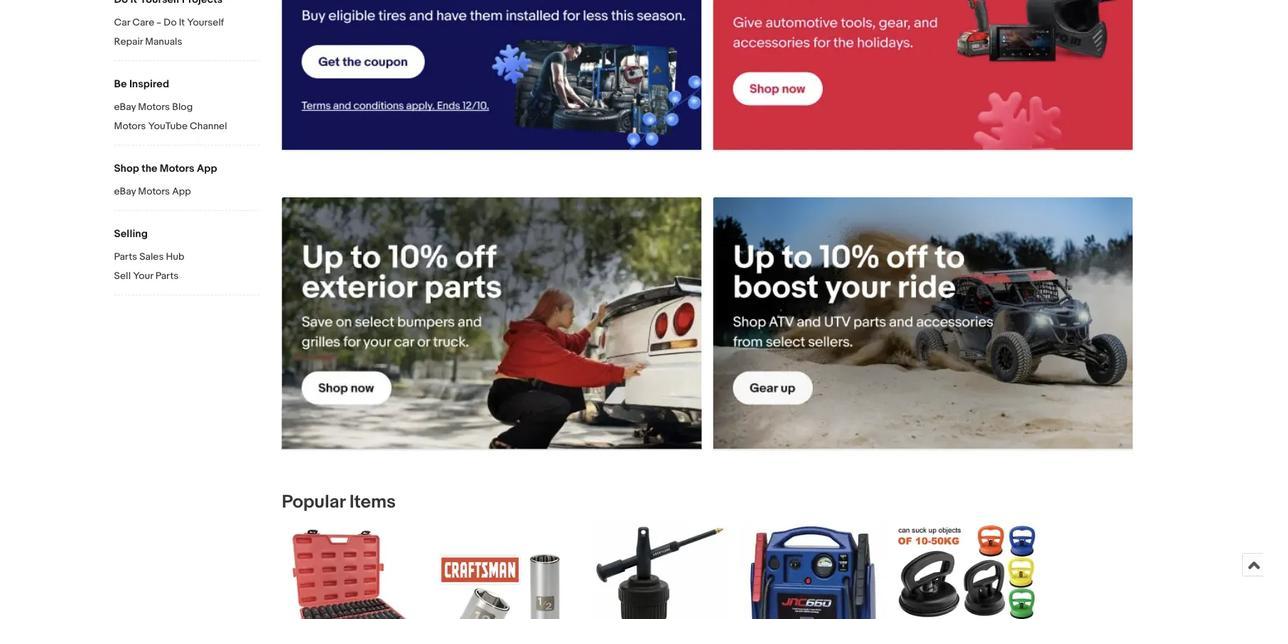 Task type: locate. For each thing, give the bounding box(es) containing it.
motors youtube channel link
[[114, 120, 260, 134]]

up to 10% off atv and utv parts and accessories image
[[713, 198, 1133, 450]]

youtube
[[148, 120, 188, 132]]

motors down inspired
[[138, 101, 170, 113]]

1 vertical spatial none text field
[[282, 198, 702, 450]]

1 vertical spatial parts
[[155, 270, 179, 282]]

2 ebay from the top
[[114, 186, 136, 198]]

0 vertical spatial parts
[[114, 251, 137, 263]]

parts up sell
[[114, 251, 137, 263]]

1 ebay from the top
[[114, 101, 136, 113]]

none text field up to 10% of exterior parts
[[282, 198, 702, 450]]

1 vertical spatial none text field
[[713, 198, 1133, 450]]

motors down the
[[138, 186, 170, 198]]

1 none text field from the top
[[713, 0, 1133, 151]]

ebay for ebay motors app
[[114, 186, 136, 198]]

ebay inside ebay motors blog motors youtube channel
[[114, 101, 136, 113]]

None text field
[[282, 0, 702, 151], [282, 198, 702, 450]]

app
[[197, 162, 217, 175], [172, 186, 191, 198]]

none text field for enjoy 50% off tire installation image on the top of the page
[[713, 0, 1133, 151]]

ebay down 'be'
[[114, 101, 136, 113]]

none text field for up to 10% off atv and utv parts and accessories image
[[282, 198, 702, 450]]

popular
[[282, 492, 345, 514]]

parts sales hub sell your parts
[[114, 251, 185, 282]]

parts sales hub link
[[114, 251, 260, 264]]

ebay inside 'link'
[[114, 186, 136, 198]]

motors up ebay motors app 'link'
[[160, 162, 194, 175]]

yourself
[[187, 16, 224, 28]]

none text field for the right gift for their ride image
[[282, 0, 702, 151]]

0 horizontal spatial parts
[[114, 251, 137, 263]]

the right gift for their ride image
[[713, 0, 1133, 150]]

0 horizontal spatial app
[[172, 186, 191, 198]]

sell your parts link
[[114, 270, 260, 284]]

sell
[[114, 270, 131, 282]]

popular items
[[282, 492, 396, 514]]

parts down hub
[[155, 270, 179, 282]]

1 vertical spatial ebay
[[114, 186, 136, 198]]

1 vertical spatial app
[[172, 186, 191, 198]]

0 vertical spatial none text field
[[282, 0, 702, 151]]

ebay
[[114, 101, 136, 113], [114, 186, 136, 198]]

car care – do it yourself link
[[114, 16, 260, 30]]

motors
[[138, 101, 170, 113], [114, 120, 146, 132], [160, 162, 194, 175], [138, 186, 170, 198]]

car bodywork dent repair puller pull panel ding remover sucker suction cup tool image
[[896, 526, 1038, 620]]

1 none text field from the top
[[282, 0, 702, 151]]

None text field
[[713, 0, 1133, 151], [713, 198, 1133, 450]]

parts
[[114, 251, 137, 263], [155, 270, 179, 282]]

shop
[[114, 162, 139, 175]]

repair manuals link
[[114, 36, 260, 49]]

1 horizontal spatial app
[[197, 162, 217, 175]]

2 none text field from the top
[[282, 198, 702, 450]]

none text field the right gift for their ride
[[713, 0, 1133, 151]]

0 vertical spatial none text field
[[713, 0, 1133, 151]]

none text field up to 10% off atv and utv parts and accessories
[[713, 198, 1133, 450]]

app down shop the motors app
[[172, 186, 191, 198]]

items
[[349, 492, 396, 514]]

2 none text field from the top
[[713, 198, 1133, 450]]

ebay for ebay motors blog motors youtube channel
[[114, 101, 136, 113]]

ebay motors blog link
[[114, 101, 260, 114]]

your
[[133, 270, 153, 282]]

0 vertical spatial ebay
[[114, 101, 136, 113]]

ebay down shop
[[114, 186, 136, 198]]

app up ebay motors app 'link'
[[197, 162, 217, 175]]

care
[[132, 16, 154, 28]]

motors inside 'link'
[[138, 186, 170, 198]]

none text field for up to 10% of exterior parts image
[[713, 198, 1133, 450]]



Task type: vqa. For each thing, say whether or not it's contained in the screenshot.
free inside the Stainless Steel Sausage Stuffer Sausage Filler Sausage Machine Tube Sausage Tube New $31.05 Free shipping
no



Task type: describe. For each thing, give the bounding box(es) containing it.
enjoy 50% off tire installation image
[[282, 0, 702, 150]]

the
[[142, 162, 157, 175]]

car
[[114, 16, 130, 28]]

inspired
[[129, 77, 169, 90]]

manuals
[[145, 36, 182, 48]]

channel
[[190, 120, 227, 132]]

selling
[[114, 227, 148, 240]]

abn 65 piece impact socket set - 1/2in drive shallow and deep socket set image
[[282, 526, 424, 620]]

none text field enjoy 50% off tire installation
[[282, 0, 702, 151]]

ebay motors app link
[[114, 186, 260, 199]]

1 horizontal spatial parts
[[155, 270, 179, 282]]

–
[[157, 16, 161, 28]]

shop the motors app
[[114, 162, 217, 175]]

0 vertical spatial app
[[197, 162, 217, 175]]

sales
[[139, 251, 164, 263]]

be
[[114, 77, 127, 90]]

app inside 'link'
[[172, 186, 191, 198]]

craftsman easy read socket 1/2 or 3/8" drive shallow or deep metric mm/sae inch image
[[435, 542, 577, 620]]

hub
[[166, 251, 185, 263]]

be inspired
[[114, 77, 169, 90]]

ebay motors blog motors youtube channel
[[114, 101, 227, 132]]

up to 10% of exterior parts image
[[282, 198, 702, 450]]

do
[[164, 16, 177, 28]]

repair
[[114, 36, 143, 48]]

blog
[[172, 101, 193, 113]]

car care – do it yourself repair manuals
[[114, 16, 224, 48]]

it
[[179, 16, 185, 28]]

jump-n-carry 1700 peak amp 12 volt jump starter soljnc660 brand new! image
[[742, 526, 885, 620]]

motors left youtube
[[114, 120, 146, 132]]

locknlube 4-in-1 grease injection gun kit image
[[589, 526, 731, 620]]

ebay motors app
[[114, 186, 191, 198]]



